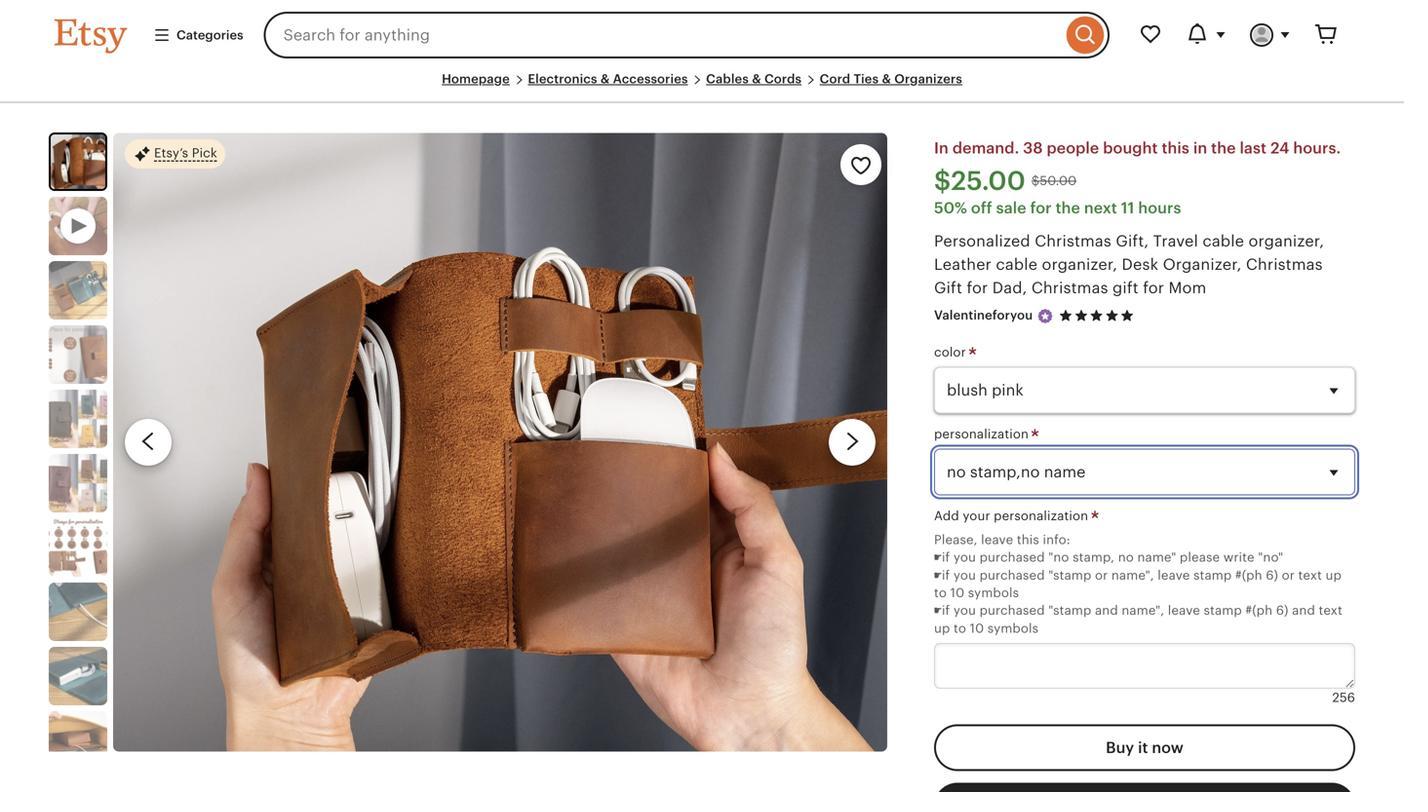 Task type: vqa. For each thing, say whether or not it's contained in the screenshot.
collection in the button
no



Task type: locate. For each thing, give the bounding box(es) containing it.
cables & cords
[[706, 72, 802, 86]]

categories banner
[[20, 0, 1385, 70]]

2 vertical spatial you
[[954, 604, 976, 619]]

0 vertical spatial the
[[1211, 140, 1236, 157]]

2 vertical spatial leave
[[1168, 604, 1201, 619]]

personalization up info:
[[994, 509, 1089, 524]]

0 vertical spatial personalization
[[934, 427, 1032, 442]]

2 or from the left
[[1282, 568, 1295, 583]]

1 vertical spatial the
[[1056, 199, 1081, 217]]

2 horizontal spatial for
[[1143, 279, 1165, 297]]

1 purchased from the top
[[980, 551, 1045, 565]]

6)
[[1266, 568, 1279, 583], [1276, 604, 1289, 619]]

1 horizontal spatial personalized christmas gift travel cable organizer leather image 1 image
[[113, 133, 888, 752]]

this
[[1162, 140, 1190, 157], [1017, 533, 1040, 548]]

cable
[[1203, 232, 1245, 250], [996, 256, 1038, 273]]

christmas down 50% off sale for the next 11 hours
[[1035, 232, 1112, 250]]

0 horizontal spatial or
[[1095, 568, 1108, 583]]

1 vertical spatial purchased
[[980, 568, 1045, 583]]

personalization
[[934, 427, 1032, 442], [994, 509, 1089, 524]]

3 you from the top
[[954, 604, 976, 619]]

please, leave this info: ☛if you purchased "no stamp, no name" please write "no" ☛if you purchased "stamp or name", leave stamp #(ph 6) or text up to 10 symbols ☛if you purchased "stamp and name", leave stamp #(ph 6) and text up to 10 symbols
[[934, 533, 1343, 636]]

1 horizontal spatial cable
[[1203, 232, 1245, 250]]

cables
[[706, 72, 749, 86]]

buy it now button
[[934, 725, 1356, 772]]

ties
[[854, 72, 879, 86]]

1 ☛if from the top
[[934, 551, 950, 565]]

& right electronics at the left top of page
[[601, 72, 610, 86]]

leave down add your personalization
[[981, 533, 1014, 548]]

0 vertical spatial ☛if
[[934, 551, 950, 565]]

1 "stamp from the top
[[1049, 568, 1092, 583]]

personalized christmas gift travel cable organizer leather image 3 image
[[49, 326, 107, 384]]

in
[[934, 140, 949, 157]]

organizer,
[[1249, 232, 1325, 250], [1042, 256, 1118, 273]]

0 horizontal spatial personalized christmas gift travel cable organizer leather image 1 image
[[51, 135, 105, 189]]

this down add your personalization
[[1017, 533, 1040, 548]]

electronics
[[528, 72, 598, 86]]

1 or from the left
[[1095, 568, 1108, 583]]

2 ☛if from the top
[[934, 568, 950, 583]]

off
[[971, 199, 993, 217]]

christmas up star_seller icon
[[1032, 279, 1109, 297]]

1 horizontal spatial or
[[1282, 568, 1295, 583]]

this inside please, leave this info: ☛if you purchased "no stamp, no name" please write "no" ☛if you purchased "stamp or name", leave stamp #(ph 6) or text up to 10 symbols ☛if you purchased "stamp and name", leave stamp #(ph 6) and text up to 10 symbols
[[1017, 533, 1040, 548]]

$25.00 $50.00
[[934, 166, 1077, 196]]

it
[[1138, 740, 1148, 757]]

&
[[601, 72, 610, 86], [752, 72, 761, 86], [882, 72, 891, 86]]

1 and from the left
[[1095, 604, 1118, 619]]

leave
[[981, 533, 1014, 548], [1158, 568, 1190, 583], [1168, 604, 1201, 619]]

11
[[1121, 199, 1135, 217]]

sale
[[996, 199, 1027, 217]]

personalized christmas gift travel cable organizer leather image 1 image
[[113, 133, 888, 752], [51, 135, 105, 189]]

menu bar
[[55, 70, 1350, 104]]

organizers
[[895, 72, 963, 86]]

0 vertical spatial symbols
[[968, 586, 1019, 601]]

hours
[[1139, 199, 1182, 217]]

cord
[[820, 72, 851, 86]]

you
[[954, 551, 976, 565], [954, 568, 976, 583], [954, 604, 976, 619]]

please
[[1180, 551, 1220, 565]]

demand.
[[953, 140, 1020, 157]]

None search field
[[264, 12, 1110, 59]]

0 vertical spatial text
[[1299, 568, 1322, 583]]

"stamp
[[1049, 568, 1092, 583], [1049, 604, 1092, 619]]

1 vertical spatial #(ph
[[1246, 604, 1273, 619]]

leave down name"
[[1158, 568, 1190, 583]]

personalized
[[934, 232, 1031, 250]]

or
[[1095, 568, 1108, 583], [1282, 568, 1295, 583]]

1 horizontal spatial this
[[1162, 140, 1190, 157]]

bought
[[1103, 140, 1158, 157]]

1 vertical spatial organizer,
[[1042, 256, 1118, 273]]

#(ph down '"no"'
[[1246, 604, 1273, 619]]

christmas right "organizer,"
[[1246, 256, 1323, 273]]

& right "ties"
[[882, 72, 891, 86]]

0 horizontal spatial and
[[1095, 604, 1118, 619]]

personalized christmas gift travel cable organizer leather image 6 image
[[49, 519, 107, 578]]

name",
[[1112, 568, 1155, 583], [1122, 604, 1165, 619]]

#(ph
[[1236, 568, 1263, 583], [1246, 604, 1273, 619]]

1 vertical spatial "stamp
[[1049, 604, 1092, 619]]

last
[[1240, 140, 1267, 157]]

valentineforyou
[[934, 308, 1033, 323]]

$25.00
[[934, 166, 1026, 196]]

1 vertical spatial christmas
[[1246, 256, 1323, 273]]

leave down please
[[1168, 604, 1201, 619]]

1 vertical spatial up
[[934, 622, 950, 636]]

1 horizontal spatial to
[[954, 622, 967, 636]]

0 vertical spatial christmas
[[1035, 232, 1112, 250]]

up
[[1326, 568, 1342, 583], [934, 622, 950, 636]]

0 vertical spatial purchased
[[980, 551, 1045, 565]]

2 vertical spatial christmas
[[1032, 279, 1109, 297]]

and
[[1095, 604, 1118, 619], [1292, 604, 1316, 619]]

☛if
[[934, 551, 950, 565], [934, 568, 950, 583], [934, 604, 950, 619]]

1 horizontal spatial up
[[1326, 568, 1342, 583]]

0 horizontal spatial cable
[[996, 256, 1038, 273]]

0 horizontal spatial for
[[967, 279, 988, 297]]

& for electronics
[[601, 72, 610, 86]]

for
[[1031, 199, 1052, 217], [967, 279, 988, 297], [1143, 279, 1165, 297]]

cable up dad,
[[996, 256, 1038, 273]]

stamp down please
[[1194, 568, 1232, 583]]

the right in
[[1211, 140, 1236, 157]]

etsy's pick button
[[125, 139, 225, 170]]

christmas
[[1035, 232, 1112, 250], [1246, 256, 1323, 273], [1032, 279, 1109, 297]]

cable up "organizer,"
[[1203, 232, 1245, 250]]

name", down name"
[[1122, 604, 1165, 619]]

dad,
[[993, 279, 1027, 297]]

this left in
[[1162, 140, 1190, 157]]

for down desk
[[1143, 279, 1165, 297]]

electronics & accessories
[[528, 72, 688, 86]]

3 purchased from the top
[[980, 604, 1045, 619]]

0 vertical spatial name",
[[1112, 568, 1155, 583]]

1 vertical spatial 10
[[970, 622, 984, 636]]

1 horizontal spatial &
[[752, 72, 761, 86]]

2 vertical spatial purchased
[[980, 604, 1045, 619]]

& left cords at the top of page
[[752, 72, 761, 86]]

categories
[[177, 28, 243, 42]]

stamp,
[[1073, 551, 1115, 565]]

Add your personalization text field
[[934, 644, 1356, 690]]

etsy's pick
[[154, 146, 217, 161]]

1 vertical spatial you
[[954, 568, 976, 583]]

travel
[[1153, 232, 1199, 250]]

or down stamp,
[[1095, 568, 1108, 583]]

for down leather
[[967, 279, 988, 297]]

stamp
[[1194, 568, 1232, 583], [1204, 604, 1242, 619]]

0 vertical spatial you
[[954, 551, 976, 565]]

gift
[[934, 279, 963, 297]]

personalized christmas gift, travel cable organizer, leather cable organizer, desk organizer, christmas gift for dad, christmas gift for mom
[[934, 232, 1325, 297]]

0 vertical spatial cable
[[1203, 232, 1245, 250]]

for right sale
[[1031, 199, 1052, 217]]

name", down no
[[1112, 568, 1155, 583]]

organizer,
[[1163, 256, 1242, 273]]

0 vertical spatial this
[[1162, 140, 1190, 157]]

2 & from the left
[[752, 72, 761, 86]]

Search for anything text field
[[264, 12, 1062, 59]]

2 horizontal spatial &
[[882, 72, 891, 86]]

gift,
[[1116, 232, 1149, 250]]

or down '"no"'
[[1282, 568, 1295, 583]]

people
[[1047, 140, 1100, 157]]

0 horizontal spatial up
[[934, 622, 950, 636]]

organizer, down 24
[[1249, 232, 1325, 250]]

10
[[951, 586, 965, 601], [970, 622, 984, 636]]

1 horizontal spatial and
[[1292, 604, 1316, 619]]

purchased
[[980, 551, 1045, 565], [980, 568, 1045, 583], [980, 604, 1045, 619]]

stamp down write
[[1204, 604, 1242, 619]]

personalization up your
[[934, 427, 1032, 442]]

0 horizontal spatial to
[[934, 586, 947, 601]]

cords
[[765, 72, 802, 86]]

0 horizontal spatial the
[[1056, 199, 1081, 217]]

1 vertical spatial this
[[1017, 533, 1040, 548]]

0 horizontal spatial &
[[601, 72, 610, 86]]

the down $50.00
[[1056, 199, 1081, 217]]

text
[[1299, 568, 1322, 583], [1319, 604, 1343, 619]]

0 vertical spatial "stamp
[[1049, 568, 1092, 583]]

1 horizontal spatial organizer,
[[1249, 232, 1325, 250]]

organizer, up the gift
[[1042, 256, 1118, 273]]

personalized christmas gift travel cable organizer leather image 4 image
[[49, 390, 107, 449]]

#(ph down write
[[1236, 568, 1263, 583]]

cord ties & organizers
[[820, 72, 963, 86]]

0 vertical spatial #(ph
[[1236, 568, 1263, 583]]

1 & from the left
[[601, 72, 610, 86]]

1 vertical spatial ☛if
[[934, 568, 950, 583]]

1 vertical spatial symbols
[[988, 622, 1039, 636]]

to
[[934, 586, 947, 601], [954, 622, 967, 636]]

symbols
[[968, 586, 1019, 601], [988, 622, 1039, 636]]

in demand. 38 people bought this in the last 24 hours.
[[934, 140, 1341, 157]]

2 vertical spatial ☛if
[[934, 604, 950, 619]]

0 horizontal spatial this
[[1017, 533, 1040, 548]]

the
[[1211, 140, 1236, 157], [1056, 199, 1081, 217]]

0 horizontal spatial 10
[[951, 586, 965, 601]]

0 horizontal spatial organizer,
[[1042, 256, 1118, 273]]

info:
[[1043, 533, 1071, 548]]

none search field inside categories "banner"
[[264, 12, 1110, 59]]



Task type: describe. For each thing, give the bounding box(es) containing it.
color
[[934, 345, 970, 360]]

now
[[1152, 740, 1184, 757]]

hours.
[[1294, 140, 1341, 157]]

& for cables
[[752, 72, 761, 86]]

1 vertical spatial leave
[[1158, 568, 1190, 583]]

personalized christmas gift travel cable organizer leather image 7 image
[[49, 583, 107, 642]]

24
[[1271, 140, 1290, 157]]

1 horizontal spatial for
[[1031, 199, 1052, 217]]

etsy's
[[154, 146, 188, 161]]

1 vertical spatial text
[[1319, 604, 1343, 619]]

2 purchased from the top
[[980, 568, 1045, 583]]

cord ties & organizers link
[[820, 72, 963, 86]]

leather
[[934, 256, 992, 273]]

1 vertical spatial personalization
[[994, 509, 1089, 524]]

personalized christmas gift travel cable organizer leather image 9 image
[[49, 712, 107, 771]]

0 vertical spatial organizer,
[[1249, 232, 1325, 250]]

your
[[963, 509, 991, 524]]

256
[[1333, 691, 1356, 706]]

2 and from the left
[[1292, 604, 1316, 619]]

0 vertical spatial stamp
[[1194, 568, 1232, 583]]

no
[[1118, 551, 1134, 565]]

cables & cords link
[[706, 72, 802, 86]]

1 you from the top
[[954, 551, 976, 565]]

homepage
[[442, 72, 510, 86]]

personalized christmas gift travel cable organizer leather image 2 image
[[49, 262, 107, 320]]

add
[[934, 509, 959, 524]]

mom
[[1169, 279, 1207, 297]]

categories button
[[138, 17, 258, 53]]

0 vertical spatial up
[[1326, 568, 1342, 583]]

1 vertical spatial name",
[[1122, 604, 1165, 619]]

"no
[[1049, 551, 1069, 565]]

50% off sale for the next 11 hours
[[934, 199, 1182, 217]]

write
[[1224, 551, 1255, 565]]

in
[[1194, 140, 1208, 157]]

0 vertical spatial 10
[[951, 586, 965, 601]]

38
[[1023, 140, 1043, 157]]

add your personalization
[[934, 509, 1092, 524]]

0 vertical spatial 6)
[[1266, 568, 1279, 583]]

gift
[[1113, 279, 1139, 297]]

personalized christmas gift travel cable organizer leather image 8 image
[[49, 648, 107, 706]]

2 "stamp from the top
[[1049, 604, 1092, 619]]

next
[[1084, 199, 1118, 217]]

star_seller image
[[1037, 308, 1054, 325]]

3 & from the left
[[882, 72, 891, 86]]

personalized christmas gift travel cable organizer leather image 5 image
[[49, 455, 107, 513]]

accessories
[[613, 72, 688, 86]]

pick
[[192, 146, 217, 161]]

1 vertical spatial stamp
[[1204, 604, 1242, 619]]

buy it now
[[1106, 740, 1184, 757]]

3 ☛if from the top
[[934, 604, 950, 619]]

electronics & accessories link
[[528, 72, 688, 86]]

1 vertical spatial to
[[954, 622, 967, 636]]

1 vertical spatial 6)
[[1276, 604, 1289, 619]]

buy
[[1106, 740, 1135, 757]]

1 horizontal spatial 10
[[970, 622, 984, 636]]

50%
[[934, 199, 967, 217]]

$50.00
[[1032, 174, 1077, 188]]

menu bar containing homepage
[[55, 70, 1350, 104]]

homepage link
[[442, 72, 510, 86]]

"no"
[[1258, 551, 1284, 565]]

0 vertical spatial to
[[934, 586, 947, 601]]

0 vertical spatial leave
[[981, 533, 1014, 548]]

1 horizontal spatial the
[[1211, 140, 1236, 157]]

desk
[[1122, 256, 1159, 273]]

2 you from the top
[[954, 568, 976, 583]]

valentineforyou link
[[934, 308, 1033, 323]]

please,
[[934, 533, 978, 548]]

1 vertical spatial cable
[[996, 256, 1038, 273]]

name"
[[1138, 551, 1177, 565]]



